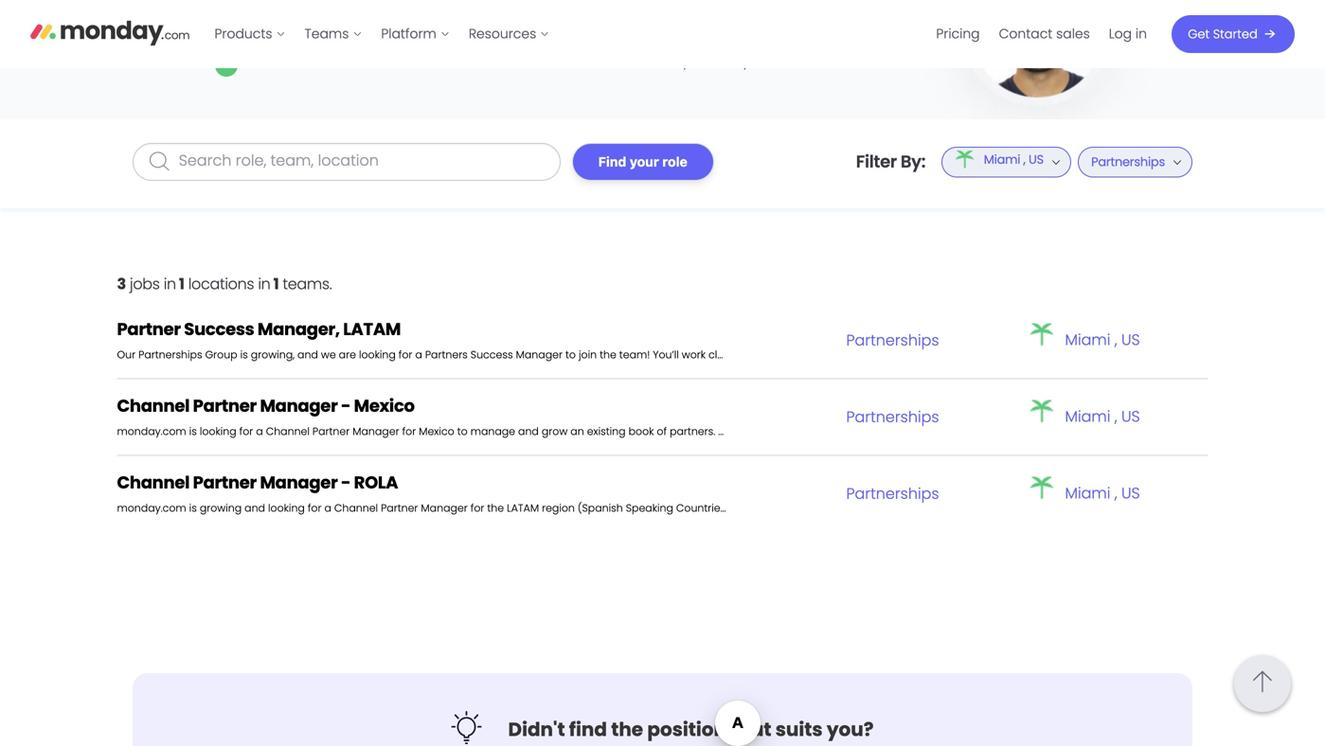Task type: describe. For each thing, give the bounding box(es) containing it.
growing,
[[251, 348, 295, 362]]

platform
[[381, 25, 436, 43]]

2 vertical spatial the
[[611, 717, 643, 743]]

log in link
[[1099, 19, 1157, 49]]

0 horizontal spatial in
[[164, 273, 176, 295]]

role inside channel partner manager - rola monday.com is growing and looking for a channel partner manager for the latam region (spanish speaking countries - rola). this role includes managing
[[794, 501, 813, 516]]

partners
[[839, 348, 882, 362]]

partner
[[842, 424, 881, 439]]

group
[[205, 348, 237, 362]]

monday.com logo image
[[30, 12, 190, 52]]

this
[[772, 501, 791, 516]]

list containing pricing
[[927, 0, 1157, 68]]

book
[[629, 424, 654, 439]]

- for rola
[[341, 471, 351, 495]]

work
[[682, 348, 706, 362]]

, for channel partner manager - rola
[[1115, 483, 1117, 504]]

, inside 'miami , us' 'popup button'
[[1023, 151, 1026, 168]]

rola).
[[737, 501, 769, 516]]

miami inside 'miami , us' 'popup button'
[[984, 151, 1020, 168]]

Search role, team, location search field
[[132, 143, 561, 181]]

list containing products
[[205, 0, 559, 68]]

get started
[[1188, 26, 1258, 43]]

we
[[321, 348, 336, 362]]

latam inside the partner success manager, latam our partnerships group is growing, and we are looking for a partners success manager to join the team! you'll work closely with our business partners
[[343, 317, 401, 341]]

didn't
[[508, 717, 565, 743]]

are
[[339, 348, 356, 362]]

that
[[731, 717, 772, 743]]

think
[[737, 424, 762, 439]]

is for channel partner manager - mexico
[[189, 424, 197, 439]]

you'll
[[653, 348, 679, 362]]

you?
[[827, 717, 874, 743]]

teams
[[305, 25, 349, 43]]

get started button
[[1172, 15, 1295, 53]]

1 of from the left
[[657, 424, 667, 439]]

manager,
[[258, 317, 340, 341]]

log
[[1109, 25, 1132, 43]]

teams.
[[283, 273, 332, 295]]

is inside the partner success manager, latam our partnerships group is growing, and we are looking for a partners success manager to join the team! you'll work closely with our business partners
[[240, 348, 248, 362]]

partner down group
[[193, 394, 257, 418]]

looking inside the partner success manager, latam our partnerships group is growing, and we are looking for a partners success manager to join the team! you'll work closely with our business partners
[[359, 348, 396, 362]]

by:
[[901, 150, 926, 174]]

partnerships inside the partner success manager, latam our partnerships group is growing, and we are looking for a partners success manager to join the team! you'll work closely with our business partners
[[138, 348, 202, 362]]

log in
[[1109, 25, 1147, 43]]

jobs
[[130, 273, 160, 295]]

miami for partner success manager, latam
[[1065, 329, 1111, 350]]

2 of from the left
[[765, 424, 775, 439]]

channel partner manager - rola monday.com is growing and looking for a channel partner manager for the latam region (spanish speaking countries - rola). this role includes managing
[[117, 471, 917, 516]]

team!
[[619, 348, 650, 362]]

miami , us for channel partner manager - mexico
[[1065, 406, 1140, 427]]

partner success manager, latam our partnerships group is growing, and we are looking for a partners success manager to join the team! you'll work closely with our business partners
[[117, 317, 882, 362]]

growing
[[200, 501, 242, 516]]

grow
[[542, 424, 568, 439]]

a inside channel partner manager - mexico monday.com is looking for a channel partner manager for mexico to manage and grow an existing book of partners. we think of our channel partner manage
[[256, 424, 263, 439]]

for inside the partner success manager, latam our partnerships group is growing, and we are looking for a partners success manager to join the team! you'll work closely with our business partners
[[399, 348, 412, 362]]

filter by:
[[856, 150, 926, 174]]

the inside channel partner manager - rola monday.com is growing and looking for a channel partner manager for the latam region (spanish speaking countries - rola). this role includes managing
[[487, 501, 504, 516]]

in inside list
[[1136, 25, 1147, 43]]

(spanish
[[578, 501, 623, 516]]

suits
[[776, 717, 823, 743]]

didn't find the position that suits you?
[[508, 717, 874, 743]]

sales
[[1056, 25, 1090, 43]]

pricing
[[936, 25, 980, 43]]

is for channel partner manager - rola
[[189, 501, 197, 516]]

1 vertical spatial success
[[471, 348, 513, 362]]

monday.com for channel partner manager - rola
[[117, 501, 186, 516]]

partnerships button
[[1078, 41, 1193, 283]]

filter by: group
[[856, 41, 1193, 283]]

manager inside the partner success manager, latam our partnerships group is growing, and we are looking for a partners success manager to join the team! you'll work closely with our business partners
[[516, 348, 563, 362]]

miami for channel partner manager - mexico
[[1065, 406, 1111, 427]]

partner inside the partner success manager, latam our partnerships group is growing, and we are looking for a partners success manager to join the team! you'll work closely with our business partners
[[117, 317, 181, 341]]

locations
[[188, 273, 254, 295]]

filter
[[856, 150, 897, 174]]

, for channel partner manager - mexico
[[1115, 406, 1117, 427]]

miami for channel partner manager - rola
[[1065, 483, 1111, 504]]

products link
[[205, 19, 295, 49]]

products
[[215, 25, 272, 43]]

1 vertical spatial mexico
[[419, 424, 454, 439]]

resources link
[[459, 19, 559, 49]]

a inside channel partner manager - rola monday.com is growing and looking for a channel partner manager for the latam region (spanish speaking countries - rola). this role includes managing
[[324, 501, 331, 516]]

partnerships inside popup button
[[1091, 153, 1165, 170]]

started
[[1213, 26, 1258, 43]]



Task type: vqa. For each thing, say whether or not it's contained in the screenshot.
Connect
no



Task type: locate. For each thing, give the bounding box(es) containing it.
0 horizontal spatial manage
[[470, 424, 515, 439]]

role inside button
[[662, 154, 688, 170]]

miami , us for partner success manager, latam
[[1065, 329, 1140, 350]]

1 horizontal spatial role
[[794, 501, 813, 516]]

0 horizontal spatial looking
[[200, 424, 236, 439]]

partner down 'we'
[[312, 424, 350, 439]]

1 horizontal spatial mexico
[[419, 424, 454, 439]]

and left 'we'
[[297, 348, 318, 362]]

our
[[117, 348, 136, 362]]

our inside channel partner manager - mexico monday.com is looking for a channel partner manager for mexico to manage and grow an existing book of partners. we think of our channel partner manage
[[778, 424, 795, 439]]

mexico down are
[[354, 394, 415, 418]]

to
[[565, 348, 576, 362], [457, 424, 468, 439]]

partner down rola
[[381, 501, 418, 516]]

latam inside channel partner manager - rola monday.com is growing and looking for a channel partner manager for the latam region (spanish speaking countries - rola). this role includes managing
[[507, 501, 539, 516]]

list
[[205, 0, 559, 68], [927, 0, 1157, 68]]

monday.com inside channel partner manager - rola monday.com is growing and looking for a channel partner manager for the latam region (spanish speaking countries - rola). this role includes managing
[[117, 501, 186, 516]]

1 horizontal spatial in
[[258, 273, 270, 295]]

looking up growing
[[200, 424, 236, 439]]

3
[[117, 273, 126, 295]]

miami , us button
[[942, 41, 1071, 283]]

is inside channel partner manager - rola monday.com is growing and looking for a channel partner manager for the latam region (spanish speaking countries - rola). this role includes managing
[[189, 501, 197, 516]]

1 horizontal spatial list
[[927, 0, 1157, 68]]

manage left grow
[[470, 424, 515, 439]]

our left channel
[[778, 424, 795, 439]]

0 horizontal spatial role
[[662, 154, 688, 170]]

includes
[[816, 501, 859, 516]]

0 vertical spatial role
[[662, 154, 688, 170]]

find
[[598, 154, 626, 170]]

existing
[[587, 424, 626, 439]]

manage
[[470, 424, 515, 439], [884, 424, 928, 439]]

1 vertical spatial is
[[189, 424, 197, 439]]

in right 'log'
[[1136, 25, 1147, 43]]

2 list from the left
[[927, 0, 1157, 68]]

1 left 'teams.'
[[273, 273, 279, 295]]

contact sales button
[[989, 19, 1099, 49]]

0 vertical spatial looking
[[359, 348, 396, 362]]

miami
[[984, 151, 1020, 168], [1065, 329, 1111, 350], [1065, 406, 1111, 427], [1065, 483, 1111, 504]]

the right find
[[611, 717, 643, 743]]

2 horizontal spatial and
[[518, 424, 539, 439]]

1 horizontal spatial of
[[765, 424, 775, 439]]

manager
[[516, 348, 563, 362], [260, 394, 338, 418], [353, 424, 399, 439], [260, 471, 338, 495], [421, 501, 468, 516]]

- left rola
[[341, 471, 351, 495]]

position
[[647, 717, 727, 743]]

success right partners
[[471, 348, 513, 362]]

us inside 'popup button'
[[1029, 151, 1044, 168]]

closely
[[709, 348, 744, 362]]

looking inside channel partner manager - rola monday.com is growing and looking for a channel partner manager for the latam region (spanish speaking countries - rola). this role includes managing
[[268, 501, 305, 516]]

0 vertical spatial -
[[341, 394, 351, 418]]

rola
[[354, 471, 398, 495]]

and
[[297, 348, 318, 362], [518, 424, 539, 439], [245, 501, 265, 516]]

0 horizontal spatial list
[[205, 0, 559, 68]]

speaking
[[626, 501, 673, 516]]

the inside the partner success manager, latam our partnerships group is growing, and we are looking for a partners success manager to join the team! you'll work closely with our business partners
[[600, 348, 616, 362]]

1 1 from the left
[[179, 273, 184, 295]]

your
[[630, 154, 659, 170]]

3 jobs in 1 locations in 1 teams.
[[117, 273, 332, 295]]

our inside the partner success manager, latam our partnerships group is growing, and we are looking for a partners success manager to join the team! you'll work closely with our business partners
[[771, 348, 788, 362]]

0 vertical spatial success
[[184, 317, 254, 341]]

partners.
[[670, 424, 715, 439]]

of right think
[[765, 424, 775, 439]]

and left grow
[[518, 424, 539, 439]]

us for channel partner manager - mexico
[[1121, 406, 1140, 427]]

- down are
[[341, 394, 351, 418]]

partner up our
[[117, 317, 181, 341]]

1 vertical spatial monday.com
[[117, 501, 186, 516]]

looking right are
[[359, 348, 396, 362]]

,
[[1023, 151, 1026, 168], [1115, 329, 1117, 350], [1115, 406, 1117, 427], [1115, 483, 1117, 504]]

countries
[[676, 501, 726, 516]]

an
[[571, 424, 584, 439]]

latam left region
[[507, 501, 539, 516]]

the right join at the top of the page
[[600, 348, 616, 362]]

partnerships for channel partner manager - mexico
[[846, 406, 939, 428]]

- left rola). at the bottom
[[729, 501, 734, 516]]

us for partner success manager, latam
[[1121, 329, 1140, 350]]

partners
[[425, 348, 468, 362]]

2 manage from the left
[[884, 424, 928, 439]]

of right book
[[657, 424, 667, 439]]

miami , us
[[984, 151, 1044, 168], [1065, 329, 1140, 350], [1065, 406, 1140, 427], [1065, 483, 1140, 504]]

main element
[[205, 0, 1295, 68]]

1 horizontal spatial looking
[[268, 501, 305, 516]]

business
[[791, 348, 836, 362]]

- for mexico
[[341, 394, 351, 418]]

a
[[415, 348, 422, 362], [256, 424, 263, 439], [324, 501, 331, 516]]

2 vertical spatial -
[[729, 501, 734, 516]]

and inside channel partner manager - rola monday.com is growing and looking for a channel partner manager for the latam region (spanish speaking countries - rola). this role includes managing
[[245, 501, 265, 516]]

0 horizontal spatial 1
[[179, 273, 184, 295]]

-
[[341, 394, 351, 418], [341, 471, 351, 495], [729, 501, 734, 516]]

our right with
[[771, 348, 788, 362]]

to left join at the top of the page
[[565, 348, 576, 362]]

monday.com inside channel partner manager - mexico monday.com is looking for a channel partner manager for mexico to manage and grow an existing book of partners. we think of our channel partner manage
[[117, 424, 186, 439]]

2 horizontal spatial looking
[[359, 348, 396, 362]]

partner
[[117, 317, 181, 341], [193, 394, 257, 418], [312, 424, 350, 439], [193, 471, 257, 495], [381, 501, 418, 516]]

0 vertical spatial latam
[[343, 317, 401, 341]]

contact sales
[[999, 25, 1090, 43]]

monday.com
[[117, 424, 186, 439], [117, 501, 186, 516]]

and inside channel partner manager - mexico monday.com is looking for a channel partner manager for mexico to manage and grow an existing book of partners. we think of our channel partner manage
[[518, 424, 539, 439]]

1 vertical spatial our
[[778, 424, 795, 439]]

us for channel partner manager - rola
[[1121, 483, 1140, 504]]

1 horizontal spatial latam
[[507, 501, 539, 516]]

0 vertical spatial a
[[415, 348, 422, 362]]

0 vertical spatial the
[[600, 348, 616, 362]]

miami , us for channel partner manager - rola
[[1065, 483, 1140, 504]]

1 list from the left
[[205, 0, 559, 68]]

2 horizontal spatial a
[[415, 348, 422, 362]]

0 vertical spatial is
[[240, 348, 248, 362]]

2 vertical spatial and
[[245, 501, 265, 516]]

0 horizontal spatial success
[[184, 317, 254, 341]]

find your role
[[598, 154, 688, 170]]

mexico
[[354, 394, 415, 418], [419, 424, 454, 439]]

1 vertical spatial the
[[487, 501, 504, 516]]

0 vertical spatial our
[[771, 348, 788, 362]]

1 vertical spatial to
[[457, 424, 468, 439]]

teams link
[[295, 19, 372, 49]]

2 monday.com from the top
[[117, 501, 186, 516]]

to inside the partner success manager, latam our partnerships group is growing, and we are looking for a partners success manager to join the team! you'll work closely with our business partners
[[565, 348, 576, 362]]

0 horizontal spatial and
[[245, 501, 265, 516]]

, for partner success manager, latam
[[1115, 329, 1117, 350]]

find your role button
[[572, 143, 714, 181]]

partnerships for channel partner manager - rola
[[846, 483, 939, 504]]

find
[[569, 717, 607, 743]]

monday.com for channel partner manager - mexico
[[117, 424, 186, 439]]

resources
[[469, 25, 536, 43]]

the
[[600, 348, 616, 362], [487, 501, 504, 516], [611, 717, 643, 743]]

partnerships
[[1091, 153, 1165, 170], [846, 330, 939, 351], [138, 348, 202, 362], [846, 406, 939, 428], [846, 483, 939, 504]]

role right this
[[794, 501, 813, 516]]

platform link
[[372, 19, 459, 49]]

is
[[240, 348, 248, 362], [189, 424, 197, 439], [189, 501, 197, 516]]

0 horizontal spatial to
[[457, 424, 468, 439]]

partnerships for partner success manager, latam
[[846, 330, 939, 351]]

0 vertical spatial mexico
[[354, 394, 415, 418]]

looking right growing
[[268, 501, 305, 516]]

0 horizontal spatial of
[[657, 424, 667, 439]]

managing
[[862, 501, 917, 516]]

we
[[718, 424, 735, 439]]

0 vertical spatial and
[[297, 348, 318, 362]]

us
[[1029, 151, 1044, 168], [1121, 329, 1140, 350], [1121, 406, 1140, 427], [1121, 483, 1140, 504]]

latam
[[343, 317, 401, 341], [507, 501, 539, 516]]

0 horizontal spatial latam
[[343, 317, 401, 341]]

1 horizontal spatial 1
[[273, 273, 279, 295]]

1 vertical spatial a
[[256, 424, 263, 439]]

looking inside channel partner manager - mexico monday.com is looking for a channel partner manager for mexico to manage and grow an existing book of partners. we think of our channel partner manage
[[200, 424, 236, 439]]

channel partner manager - mexico monday.com is looking for a channel partner manager for mexico to manage and grow an existing book of partners. we think of our channel partner manage
[[117, 394, 928, 439]]

0 horizontal spatial a
[[256, 424, 263, 439]]

0 vertical spatial to
[[565, 348, 576, 362]]

manage right partner
[[884, 424, 928, 439]]

channel
[[797, 424, 840, 439]]

mexico down partners
[[419, 424, 454, 439]]

1 vertical spatial -
[[341, 471, 351, 495]]

2 vertical spatial is
[[189, 501, 197, 516]]

1 horizontal spatial and
[[297, 348, 318, 362]]

to inside channel partner manager - mexico monday.com is looking for a channel partner manager for mexico to manage and grow an existing book of partners. we think of our channel partner manage
[[457, 424, 468, 439]]

0 horizontal spatial mexico
[[354, 394, 415, 418]]

1 horizontal spatial to
[[565, 348, 576, 362]]

monday.com down our
[[117, 424, 186, 439]]

- inside channel partner manager - mexico monday.com is looking for a channel partner manager for mexico to manage and grow an existing book of partners. we think of our channel partner manage
[[341, 394, 351, 418]]

our
[[771, 348, 788, 362], [778, 424, 795, 439]]

1 vertical spatial and
[[518, 424, 539, 439]]

1 right jobs
[[179, 273, 184, 295]]

miami , us inside 'popup button'
[[984, 151, 1044, 168]]

in right jobs
[[164, 273, 176, 295]]

in
[[1136, 25, 1147, 43], [164, 273, 176, 295], [258, 273, 270, 295]]

monday.com left growing
[[117, 501, 186, 516]]

to down partners
[[457, 424, 468, 439]]

1 vertical spatial looking
[[200, 424, 236, 439]]

0 vertical spatial monday.com
[[117, 424, 186, 439]]

1 manage from the left
[[470, 424, 515, 439]]

2 vertical spatial a
[[324, 501, 331, 516]]

looking
[[359, 348, 396, 362], [200, 424, 236, 439], [268, 501, 305, 516]]

a inside the partner success manager, latam our partnerships group is growing, and we are looking for a partners success manager to join the team! you'll work closely with our business partners
[[415, 348, 422, 362]]

1 horizontal spatial a
[[324, 501, 331, 516]]

region
[[542, 501, 575, 516]]

pricing link
[[927, 19, 989, 49]]

1 vertical spatial role
[[794, 501, 813, 516]]

contact
[[999, 25, 1053, 43]]

get
[[1188, 26, 1210, 43]]

and inside the partner success manager, latam our partnerships group is growing, and we are looking for a partners success manager to join the team! you'll work closely with our business partners
[[297, 348, 318, 362]]

success
[[184, 317, 254, 341], [471, 348, 513, 362]]

join
[[579, 348, 597, 362]]

role
[[662, 154, 688, 170], [794, 501, 813, 516]]

1 vertical spatial latam
[[507, 501, 539, 516]]

partner up growing
[[193, 471, 257, 495]]

1 horizontal spatial manage
[[884, 424, 928, 439]]

1 horizontal spatial success
[[471, 348, 513, 362]]

the left region
[[487, 501, 504, 516]]

for
[[399, 348, 412, 362], [239, 424, 253, 439], [402, 424, 416, 439], [308, 501, 322, 516], [471, 501, 484, 516]]

of
[[657, 424, 667, 439], [765, 424, 775, 439]]

latam up are
[[343, 317, 401, 341]]

with
[[747, 348, 768, 362]]

in left 'teams.'
[[258, 273, 270, 295]]

success up group
[[184, 317, 254, 341]]

1 monday.com from the top
[[117, 424, 186, 439]]

2 horizontal spatial in
[[1136, 25, 1147, 43]]

2 1 from the left
[[273, 273, 279, 295]]

2 vertical spatial looking
[[268, 501, 305, 516]]

is inside channel partner manager - mexico monday.com is looking for a channel partner manager for mexico to manage and grow an existing book of partners. we think of our channel partner manage
[[189, 424, 197, 439]]

role right your
[[662, 154, 688, 170]]

and right growing
[[245, 501, 265, 516]]

didn't find the position that suits you? link
[[0, 673, 1325, 746]]



